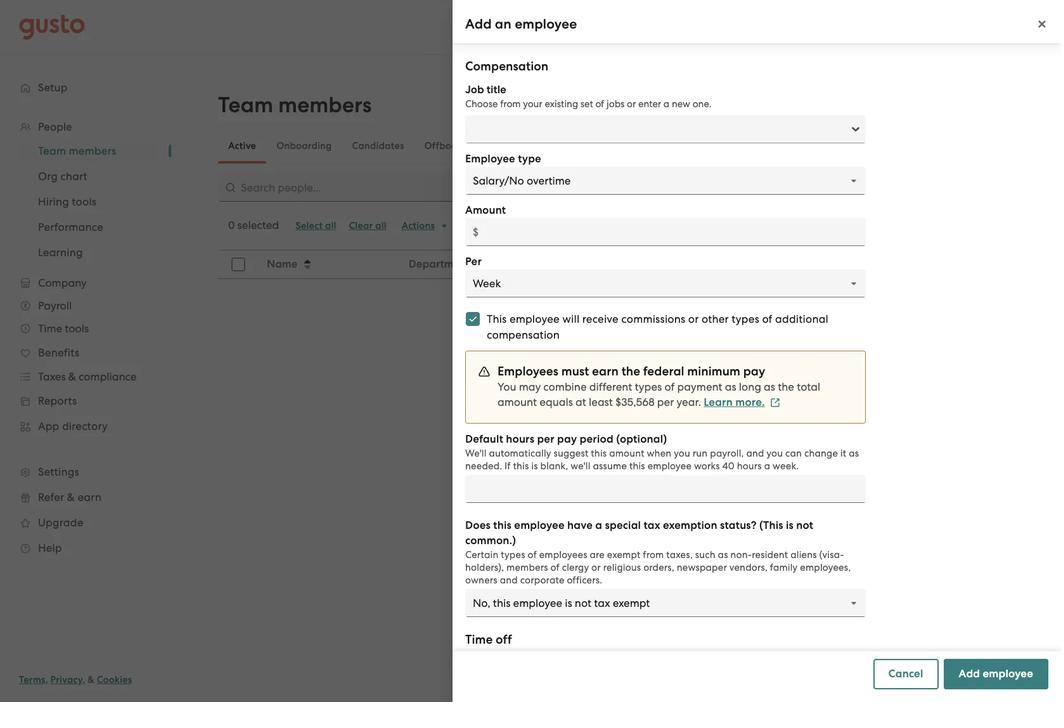 Task type: locate. For each thing, give the bounding box(es) containing it.
0 vertical spatial a
[[664, 98, 670, 110]]

candidates
[[352, 140, 404, 152]]

2 , from the left
[[83, 674, 85, 686]]

the up opens in a new tab icon in the bottom right of the page
[[778, 381, 795, 393]]

amount down you
[[498, 396, 537, 409]]

this down period
[[591, 448, 607, 459]]

None checkbox
[[459, 16, 487, 44]]

0 vertical spatial types
[[732, 313, 760, 325]]

Search people... field
[[218, 174, 523, 202]]

blank,
[[541, 461, 569, 472]]

time
[[466, 632, 493, 647]]

2 all from the left
[[376, 220, 387, 232]]

commissions
[[622, 313, 686, 325]]

or inside this employee will receive commissions or other types of additional compensation
[[689, 313, 699, 325]]

0 horizontal spatial or
[[592, 562, 601, 573]]

as right such
[[718, 549, 729, 561]]

1 vertical spatial types
[[635, 381, 662, 393]]

0 vertical spatial the
[[622, 364, 641, 379]]

types down common.)
[[501, 549, 526, 561]]

2 you from the left
[[767, 448, 784, 459]]

cancel
[[889, 667, 924, 681]]

of down employees
[[551, 562, 560, 573]]

1 horizontal spatial per
[[658, 396, 675, 409]]

as right it
[[849, 448, 860, 459]]

employees must earn the federal minimum pay alert
[[466, 351, 867, 424]]

type inside add a team member drawer dialog
[[518, 152, 542, 166]]

all
[[325, 220, 337, 232], [376, 220, 387, 232]]

needed.
[[466, 461, 503, 472]]

minimum
[[688, 364, 741, 379]]

we'll
[[466, 448, 487, 459]]

types inside "does this employee have a special tax exemption status? (this is not common.) certain types of employees are exempt from taxes, such as non-resident aliens (visa- holders), members of clergy or religious orders, newspaper vendors, family employees, owners and corporate officers."
[[501, 549, 526, 561]]

0 vertical spatial pay
[[744, 364, 766, 379]]

hours up "automatically"
[[506, 433, 535, 446]]

a
[[664, 98, 670, 110], [765, 461, 771, 472], [596, 519, 603, 532]]

hours right 40
[[738, 461, 762, 472]]

you up "week."
[[767, 448, 784, 459]]

1 horizontal spatial you
[[767, 448, 784, 459]]

pay inside alert
[[744, 364, 766, 379]]

per
[[658, 396, 675, 409], [538, 433, 555, 446]]

or left other at the right top of page
[[689, 313, 699, 325]]

as inside "does this employee have a special tax exemption status? (this is not common.) certain types of employees are exempt from taxes, such as non-resident aliens (visa- holders), members of clergy or religious orders, newspaper vendors, family employees, owners and corporate officers."
[[718, 549, 729, 561]]

from down title
[[501, 98, 521, 110]]

0
[[228, 219, 235, 232]]

1 you from the left
[[674, 448, 691, 459]]

0 horizontal spatial is
[[532, 461, 538, 472]]

1 horizontal spatial the
[[778, 381, 795, 393]]

1 horizontal spatial pay
[[744, 364, 766, 379]]

1 vertical spatial per
[[538, 433, 555, 446]]

1 horizontal spatial all
[[376, 220, 387, 232]]

from up orders,
[[643, 549, 664, 561]]

type right employment
[[817, 258, 839, 271]]

1 vertical spatial from
[[643, 549, 664, 561]]

amount inside default hours per pay period (optional) we'll automatically suggest this amount when you run payroll, and you can change it as needed. if this is blank, we'll assume this employee works 40 hours a week.
[[610, 448, 645, 459]]

add inside button
[[959, 667, 981, 681]]

1 horizontal spatial from
[[643, 549, 664, 561]]

new
[[672, 98, 691, 110]]

tax
[[644, 519, 661, 532]]

amount down (optional)
[[610, 448, 645, 459]]

certain
[[466, 549, 499, 561]]

and inside default hours per pay period (optional) we'll automatically suggest this amount when you run payroll, and you can change it as needed. if this is blank, we'll assume this employee works 40 hours a week.
[[747, 448, 765, 459]]

family
[[771, 562, 798, 573]]

you left run
[[674, 448, 691, 459]]

1 vertical spatial and
[[500, 575, 518, 586]]

team members tab list
[[218, 128, 1016, 164]]

choose
[[466, 98, 498, 110]]

enter
[[639, 98, 662, 110]]

2 horizontal spatial types
[[732, 313, 760, 325]]

or down are
[[592, 562, 601, 573]]

$35,568
[[616, 396, 655, 409]]

employees
[[540, 549, 588, 561]]

2 vertical spatial a
[[596, 519, 603, 532]]

no
[[592, 395, 607, 407]]

of right set
[[596, 98, 605, 110]]

new notifications image
[[468, 219, 481, 232], [468, 219, 481, 232]]

1 vertical spatial the
[[778, 381, 795, 393]]

2 vertical spatial or
[[592, 562, 601, 573]]

1 vertical spatial hours
[[738, 461, 762, 472]]

status?
[[721, 519, 757, 532]]

1 horizontal spatial types
[[635, 381, 662, 393]]

1 vertical spatial is
[[787, 519, 794, 532]]

one.
[[693, 98, 712, 110]]

common.)
[[466, 534, 517, 547]]

per
[[466, 255, 482, 268]]

department button
[[401, 251, 612, 278]]

0 horizontal spatial types
[[501, 549, 526, 561]]

offboarding
[[425, 140, 482, 152]]

1 , from the left
[[45, 674, 48, 686]]

, left &
[[83, 674, 85, 686]]

works
[[695, 461, 720, 472]]

jobs
[[607, 98, 625, 110]]

1 horizontal spatial and
[[747, 448, 765, 459]]

type inside button
[[817, 258, 839, 271]]

0 vertical spatial per
[[658, 396, 675, 409]]

active
[[228, 140, 256, 152]]

1 vertical spatial a
[[765, 461, 771, 472]]

this up common.)
[[494, 519, 512, 532]]

candidates button
[[342, 131, 415, 161]]

1 horizontal spatial add
[[959, 667, 981, 681]]

0 vertical spatial amount
[[498, 396, 537, 409]]

0 vertical spatial from
[[501, 98, 521, 110]]

this
[[487, 313, 507, 325]]

1 vertical spatial add
[[959, 667, 981, 681]]

people
[[610, 395, 645, 407]]

per left year.
[[658, 396, 675, 409]]

pay up suggest
[[558, 433, 577, 446]]

payroll,
[[711, 448, 744, 459]]

0 vertical spatial and
[[747, 448, 765, 459]]

is left not
[[787, 519, 794, 532]]

all right select
[[325, 220, 337, 232]]

1 all from the left
[[325, 220, 337, 232]]

amount
[[466, 204, 506, 217]]

0 vertical spatial add
[[466, 16, 492, 32]]

of left additional
[[763, 313, 773, 325]]

this inside "does this employee have a special tax exemption status? (this is not common.) certain types of employees are exempt from taxes, such as non-resident aliens (visa- holders), members of clergy or religious orders, newspaper vendors, family employees, owners and corporate officers."
[[494, 519, 512, 532]]

1 vertical spatial amount
[[610, 448, 645, 459]]

add employee
[[959, 667, 1034, 681]]

1 horizontal spatial is
[[787, 519, 794, 532]]

all for clear all
[[376, 220, 387, 232]]

0 horizontal spatial amount
[[498, 396, 537, 409]]

can
[[786, 448, 803, 459]]

run
[[693, 448, 708, 459]]

types inside this employee will receive commissions or other types of additional compensation
[[732, 313, 760, 325]]

0 horizontal spatial from
[[501, 98, 521, 110]]

0 horizontal spatial and
[[500, 575, 518, 586]]

is down "automatically"
[[532, 461, 538, 472]]

1 vertical spatial members
[[507, 562, 549, 573]]

team members
[[218, 92, 372, 118]]

time off
[[466, 632, 512, 647]]

the up different
[[622, 364, 641, 379]]

if
[[505, 461, 511, 472]]

type
[[518, 152, 542, 166], [817, 258, 839, 271]]

0 horizontal spatial add
[[466, 16, 492, 32]]

types right other at the right top of page
[[732, 313, 760, 325]]

add a team member drawer dialog
[[453, 0, 1062, 702]]

2 horizontal spatial a
[[765, 461, 771, 472]]

2 vertical spatial types
[[501, 549, 526, 561]]

0 horizontal spatial members
[[278, 92, 372, 118]]

, left privacy link
[[45, 674, 48, 686]]

year.
[[677, 396, 702, 409]]

types up found
[[635, 381, 662, 393]]

from inside 'job title choose from your existing set of jobs or enter a new one.'
[[501, 98, 521, 110]]

0 horizontal spatial type
[[518, 152, 542, 166]]

Amount field
[[466, 218, 867, 246]]

of up found
[[665, 381, 675, 393]]

employment type button
[[744, 251, 1015, 278]]

suggest
[[554, 448, 589, 459]]

or
[[627, 98, 636, 110], [689, 313, 699, 325], [592, 562, 601, 573]]

0 vertical spatial members
[[278, 92, 372, 118]]

or right jobs
[[627, 98, 636, 110]]

a left "week."
[[765, 461, 771, 472]]

as up the learn more.
[[726, 381, 737, 393]]

&
[[88, 674, 95, 686]]

0 horizontal spatial you
[[674, 448, 691, 459]]

employee
[[466, 152, 516, 166]]

the
[[622, 364, 641, 379], [778, 381, 795, 393]]

1 horizontal spatial type
[[817, 258, 839, 271]]

0 horizontal spatial per
[[538, 433, 555, 446]]

0 horizontal spatial ,
[[45, 674, 48, 686]]

0 horizontal spatial hours
[[506, 433, 535, 446]]

a left new
[[664, 98, 670, 110]]

from inside "does this employee have a special tax exemption status? (this is not common.) certain types of employees are exempt from taxes, such as non-resident aliens (visa- holders), members of clergy or religious orders, newspaper vendors, family employees, owners and corporate officers."
[[643, 549, 664, 561]]

as up opens in a new tab icon in the bottom right of the page
[[764, 381, 776, 393]]

0 horizontal spatial a
[[596, 519, 603, 532]]

officers.
[[567, 575, 603, 586]]

1 horizontal spatial ,
[[83, 674, 85, 686]]

1 vertical spatial type
[[817, 258, 839, 271]]

pay up long
[[744, 364, 766, 379]]

and right payroll, at the right of page
[[747, 448, 765, 459]]

1 horizontal spatial amount
[[610, 448, 645, 459]]

1 vertical spatial or
[[689, 313, 699, 325]]

2 horizontal spatial or
[[689, 313, 699, 325]]

0 vertical spatial type
[[518, 152, 542, 166]]

,
[[45, 674, 48, 686], [83, 674, 85, 686]]

payment
[[678, 381, 723, 393]]

compensation
[[466, 59, 549, 74]]

long
[[740, 381, 762, 393]]

such
[[696, 549, 716, 561]]

0 horizontal spatial the
[[622, 364, 641, 379]]

per up blank,
[[538, 433, 555, 446]]

1 horizontal spatial or
[[627, 98, 636, 110]]

and down holders),
[[500, 575, 518, 586]]

0 horizontal spatial all
[[325, 220, 337, 232]]

dismissed button
[[492, 131, 557, 161]]

hours
[[506, 433, 535, 446], [738, 461, 762, 472]]

select all button
[[289, 216, 343, 236]]

type down the dismissed
[[518, 152, 542, 166]]

a right have
[[596, 519, 603, 532]]

1 horizontal spatial a
[[664, 98, 670, 110]]

1 vertical spatial pay
[[558, 433, 577, 446]]

0 vertical spatial is
[[532, 461, 538, 472]]

1 horizontal spatial members
[[507, 562, 549, 573]]

onboarding button
[[267, 131, 342, 161]]

amount
[[498, 396, 537, 409], [610, 448, 645, 459]]

members up onboarding button in the left of the page
[[278, 92, 372, 118]]

automatically
[[489, 448, 552, 459]]

0 horizontal spatial pay
[[558, 433, 577, 446]]

from
[[501, 98, 521, 110], [643, 549, 664, 561]]

0 vertical spatial or
[[627, 98, 636, 110]]

is
[[532, 461, 538, 472], [787, 519, 794, 532]]

0 vertical spatial hours
[[506, 433, 535, 446]]

all right clear
[[376, 220, 387, 232]]

found
[[648, 395, 677, 407]]

members up corporate in the bottom of the page
[[507, 562, 549, 573]]

learn
[[704, 396, 733, 409]]

this employee will receive commissions or other types of additional compensation
[[487, 313, 829, 341]]

employment type
[[751, 258, 839, 271]]



Task type: describe. For each thing, give the bounding box(es) containing it.
per inside default hours per pay period (optional) we'll automatically suggest this amount when you run payroll, and you can change it as needed. if this is blank, we'll assume this employee works 40 hours a week.
[[538, 433, 555, 446]]

resident
[[752, 549, 789, 561]]

assume
[[593, 461, 627, 472]]

you may combine different types of payment as long as the total amount equals at least $35,568 per year.
[[498, 381, 821, 409]]

a inside "does this employee have a special tax exemption status? (this is not common.) certain types of employees are exempt from taxes, such as non-resident aliens (visa- holders), members of clergy or religious orders, newspaper vendors, family employees, owners and corporate officers."
[[596, 519, 603, 532]]

cancel button
[[874, 659, 939, 690]]

taxes,
[[667, 549, 693, 561]]

(optional)
[[617, 433, 668, 446]]

title
[[487, 83, 507, 96]]

opens in a new tab image
[[771, 398, 781, 408]]

types inside you may combine different types of payment as long as the total amount equals at least $35,568 per year.
[[635, 381, 662, 393]]

privacy link
[[50, 674, 83, 686]]

select all
[[296, 220, 337, 232]]

onboarding
[[277, 140, 332, 152]]

combine
[[544, 381, 587, 393]]

as inside default hours per pay period (optional) we'll automatically suggest this amount when you run payroll, and you can change it as needed. if this is blank, we'll assume this employee works 40 hours a week.
[[849, 448, 860, 459]]

pay inside default hours per pay period (optional) we'll automatically suggest this amount when you run payroll, and you can change it as needed. if this is blank, we'll assume this employee works 40 hours a week.
[[558, 433, 577, 446]]

none checkbox inside add a team member drawer dialog
[[459, 16, 487, 44]]

set
[[581, 98, 594, 110]]

a inside 'job title choose from your existing set of jobs or enter a new one.'
[[664, 98, 670, 110]]

(visa-
[[820, 549, 845, 561]]

employees,
[[801, 562, 852, 573]]

a inside default hours per pay period (optional) we'll automatically suggest this amount when you run payroll, and you can change it as needed. if this is blank, we'll assume this employee works 40 hours a week.
[[765, 461, 771, 472]]

other
[[702, 313, 729, 325]]

when
[[647, 448, 672, 459]]

your
[[523, 98, 543, 110]]

clear
[[349, 220, 373, 232]]

you
[[498, 381, 517, 393]]

is inside "does this employee have a special tax exemption status? (this is not common.) certain types of employees are exempt from taxes, such as non-resident aliens (visa- holders), members of clergy or religious orders, newspaper vendors, family employees, owners and corporate officers."
[[787, 519, 794, 532]]

employees must earn the federal minimum pay
[[498, 364, 766, 379]]

per inside you may combine different types of payment as long as the total amount equals at least $35,568 per year.
[[658, 396, 675, 409]]

aliens
[[791, 549, 817, 561]]

add for add employee
[[959, 667, 981, 681]]

least
[[589, 396, 613, 409]]

account menu element
[[817, 0, 1043, 54]]

exempt
[[608, 549, 641, 561]]

employee inside this employee will receive commissions or other types of additional compensation
[[510, 313, 560, 325]]

type for employee type
[[518, 152, 542, 166]]

will
[[563, 313, 580, 325]]

name
[[267, 258, 298, 271]]

is inside default hours per pay period (optional) we'll automatically suggest this amount when you run payroll, and you can change it as needed. if this is blank, we'll assume this employee works 40 hours a week.
[[532, 461, 538, 472]]

job
[[466, 83, 484, 96]]

department
[[409, 258, 470, 271]]

privacy
[[50, 674, 83, 686]]

employee type
[[466, 152, 542, 166]]

exemption
[[664, 519, 718, 532]]

not
[[797, 519, 814, 532]]

0 selected status
[[228, 219, 279, 232]]

employee inside "does this employee have a special tax exemption status? (this is not common.) certain types of employees are exempt from taxes, such as non-resident aliens (visa- holders), members of clergy or religious orders, newspaper vendors, family employees, owners and corporate officers."
[[515, 519, 565, 532]]

special
[[605, 519, 641, 532]]

owners
[[466, 575, 498, 586]]

vendors,
[[730, 562, 768, 573]]

name button
[[259, 251, 400, 278]]

receive
[[583, 313, 619, 325]]

equals
[[540, 396, 573, 409]]

add employee button
[[944, 659, 1049, 690]]

we'll
[[571, 461, 591, 472]]

and inside "does this employee have a special tax exemption status? (this is not common.) certain types of employees are exempt from taxes, such as non-resident aliens (visa- holders), members of clergy or religious orders, newspaper vendors, family employees, owners and corporate officers."
[[500, 575, 518, 586]]

the inside you may combine different types of payment as long as the total amount equals at least $35,568 per year.
[[778, 381, 795, 393]]

default hours per pay period (optional) we'll automatically suggest this amount when you run payroll, and you can change it as needed. if this is blank, we'll assume this employee works 40 hours a week.
[[466, 433, 860, 472]]

federal
[[644, 364, 685, 379]]

This employee will receive commissions or other types of additional compensation checkbox
[[459, 305, 487, 333]]

of up corporate in the bottom of the page
[[528, 549, 537, 561]]

of inside this employee will receive commissions or other types of additional compensation
[[763, 313, 773, 325]]

does this employee have a special tax exemption status? (this is not common.) certain types of employees are exempt from taxes, such as non-resident aliens (visa- holders), members of clergy or religious orders, newspaper vendors, family employees, owners and corporate officers.
[[466, 519, 852, 586]]

or inside 'job title choose from your existing set of jobs or enter a new one.'
[[627, 98, 636, 110]]

all for select all
[[325, 220, 337, 232]]

(this
[[760, 519, 784, 532]]

no people found
[[592, 395, 677, 407]]

may
[[519, 381, 541, 393]]

employees
[[498, 364, 559, 379]]

week.
[[773, 461, 799, 472]]

40
[[723, 461, 735, 472]]

non-
[[731, 549, 753, 561]]

home image
[[19, 14, 85, 40]]

offboarding button
[[415, 131, 492, 161]]

have
[[568, 519, 593, 532]]

religious
[[604, 562, 641, 573]]

change
[[805, 448, 839, 459]]

clergy
[[562, 562, 589, 573]]

terms
[[19, 674, 45, 686]]

this down (optional)
[[630, 461, 646, 472]]

terms , privacy , & cookies
[[19, 674, 132, 686]]

employee inside button
[[984, 667, 1034, 681]]

corporate
[[521, 575, 565, 586]]

amount inside you may combine different types of payment as long as the total amount equals at least $35,568 per year.
[[498, 396, 537, 409]]

more.
[[736, 396, 765, 409]]

add for add an employee
[[466, 16, 492, 32]]

employee inside default hours per pay period (optional) we'll automatically suggest this amount when you run payroll, and you can change it as needed. if this is blank, we'll assume this employee works 40 hours a week.
[[648, 461, 692, 472]]

must
[[562, 364, 590, 379]]

are
[[590, 549, 605, 561]]

learn more.
[[704, 396, 765, 409]]

select
[[296, 220, 323, 232]]

add an employee
[[466, 16, 577, 32]]

terms link
[[19, 674, 45, 686]]

type for employment type
[[817, 258, 839, 271]]

additional
[[776, 313, 829, 325]]

of inside you may combine different types of payment as long as the total amount equals at least $35,568 per year.
[[665, 381, 675, 393]]

job title choose from your existing set of jobs or enter a new one.
[[466, 83, 712, 110]]

1 horizontal spatial hours
[[738, 461, 762, 472]]

this down "automatically"
[[514, 461, 529, 472]]

Default hours per pay period (optional) field
[[466, 475, 867, 503]]

of inside 'job title choose from your existing set of jobs or enter a new one.'
[[596, 98, 605, 110]]

at
[[576, 396, 587, 409]]

total
[[797, 381, 821, 393]]

default
[[466, 433, 504, 446]]

Select all rows on this page checkbox
[[225, 251, 253, 278]]

compensation
[[487, 329, 560, 341]]

dismissed
[[502, 140, 546, 152]]

or inside "does this employee have a special tax exemption status? (this is not common.) certain types of employees are exempt from taxes, such as non-resident aliens (visa- holders), members of clergy or religious orders, newspaper vendors, family employees, owners and corporate officers."
[[592, 562, 601, 573]]

team
[[218, 92, 273, 118]]

newspaper
[[677, 562, 728, 573]]

members inside "does this employee have a special tax exemption status? (this is not common.) certain types of employees are exempt from taxes, such as non-resident aliens (visa- holders), members of clergy or religious orders, newspaper vendors, family employees, owners and corporate officers."
[[507, 562, 549, 573]]

it
[[841, 448, 847, 459]]

existing
[[545, 98, 579, 110]]



Task type: vqa. For each thing, say whether or not it's contained in the screenshot.
IRS
no



